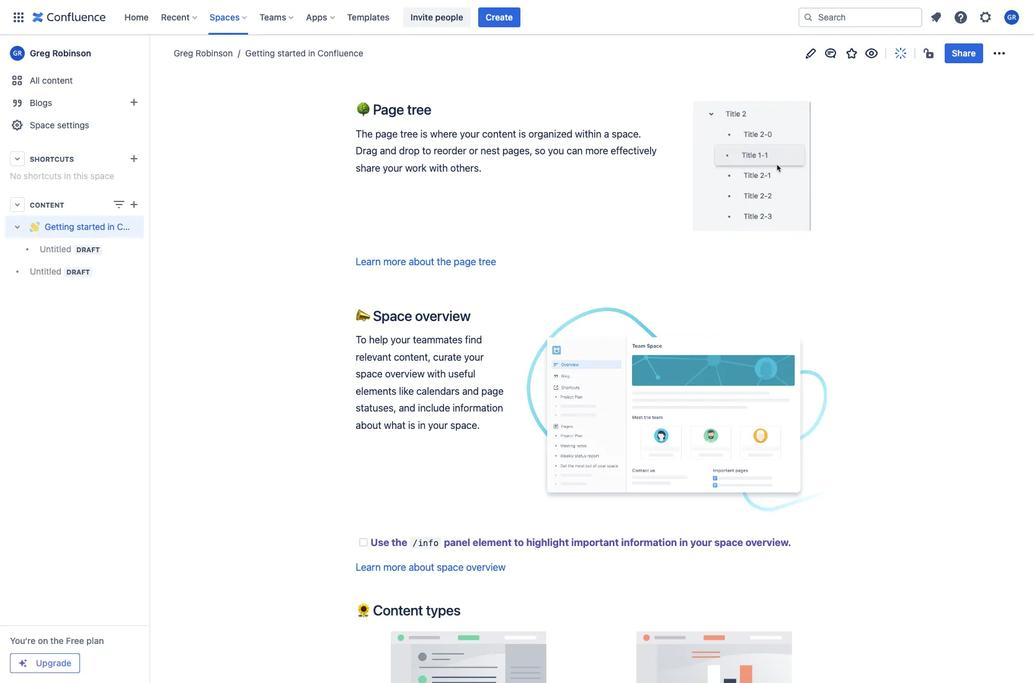 Task type: locate. For each thing, give the bounding box(es) containing it.
/info
[[413, 538, 439, 548]]

space
[[90, 171, 114, 181], [356, 369, 383, 380], [715, 537, 743, 548], [437, 562, 464, 573]]

🌳
[[356, 101, 370, 118]]

page up copy image
[[454, 256, 476, 268]]

tree
[[5, 216, 163, 283]]

learn for learn more about space overview
[[356, 562, 381, 573]]

greg robinson
[[30, 48, 91, 58], [174, 48, 233, 58]]

1 vertical spatial content
[[373, 602, 423, 619]]

robinson up all content link
[[52, 48, 91, 58]]

1 learn from the top
[[356, 256, 381, 268]]

0 vertical spatial space.
[[612, 128, 641, 139]]

1 horizontal spatial to
[[514, 537, 524, 548]]

is left where
[[420, 128, 428, 139]]

page down find
[[481, 386, 504, 397]]

to right element
[[514, 537, 524, 548]]

1 horizontal spatial space.
[[612, 128, 641, 139]]

confluence
[[318, 48, 363, 58], [117, 222, 163, 232]]

1 greg from the left
[[30, 48, 50, 58]]

overview up like
[[385, 369, 425, 380]]

is right what
[[408, 420, 415, 431]]

1 vertical spatial copy image
[[459, 603, 474, 618]]

confluence down the apps popup button
[[318, 48, 363, 58]]

2 vertical spatial the
[[50, 636, 64, 646]]

use the /info panel element to highlight important information in your space overview.
[[371, 537, 791, 548]]

0 vertical spatial with
[[429, 162, 448, 173]]

1 horizontal spatial the
[[392, 537, 407, 548]]

0 vertical spatial confluence
[[318, 48, 363, 58]]

greg robinson inside the space element
[[30, 48, 91, 58]]

2 vertical spatial overview
[[466, 562, 506, 573]]

untitled
[[40, 244, 71, 254], [30, 266, 61, 277]]

0 vertical spatial and
[[380, 145, 397, 156]]

space down panel on the bottom left of page
[[437, 562, 464, 573]]

learn more about the page tree link
[[356, 256, 496, 268]]

1 greg robinson from the left
[[30, 48, 91, 58]]

2 horizontal spatial is
[[519, 128, 526, 139]]

0 vertical spatial tree
[[407, 101, 431, 118]]

more inside the page tree is where your content is organized within a space. drag and drop to reorder or nest pages, so you can more effectively share your work with others.
[[585, 145, 608, 156]]

1 horizontal spatial getting started in confluence
[[245, 48, 363, 58]]

within
[[575, 128, 602, 139]]

is
[[420, 128, 428, 139], [519, 128, 526, 139], [408, 420, 415, 431]]

overview up teammates
[[415, 308, 471, 324]]

0 horizontal spatial started
[[77, 222, 105, 232]]

about
[[409, 256, 434, 268], [356, 420, 381, 431], [409, 562, 434, 573]]

1 vertical spatial about
[[356, 420, 381, 431]]

0 horizontal spatial copy image
[[430, 102, 445, 117]]

with down reorder
[[429, 162, 448, 173]]

1 vertical spatial content
[[42, 75, 73, 86]]

content
[[30, 201, 64, 209], [373, 602, 423, 619]]

started down teams dropdown button
[[277, 48, 306, 58]]

started
[[277, 48, 306, 58], [77, 222, 105, 232]]

2 vertical spatial more
[[383, 562, 406, 573]]

teams
[[260, 11, 286, 22]]

and down useful
[[462, 386, 479, 397]]

home link
[[121, 7, 152, 27]]

about for learn more about space overview
[[409, 562, 434, 573]]

0 vertical spatial untitled
[[40, 244, 71, 254]]

1 vertical spatial space
[[373, 308, 412, 324]]

0 horizontal spatial confluence
[[117, 222, 163, 232]]

no
[[10, 171, 21, 181]]

1 horizontal spatial content
[[373, 602, 423, 619]]

blogs
[[30, 97, 52, 108]]

0 horizontal spatial greg
[[30, 48, 50, 58]]

tree item containing getting started in confluence
[[5, 216, 163, 261]]

greg inside the space element
[[30, 48, 50, 58]]

reorder
[[434, 145, 466, 156]]

information right important
[[621, 537, 677, 548]]

1 vertical spatial space.
[[450, 420, 480, 431]]

robinson inside the space element
[[52, 48, 91, 58]]

space right this
[[90, 171, 114, 181]]

content
[[483, 44, 543, 64], [42, 75, 73, 86], [482, 128, 516, 139]]

getting down "teams"
[[245, 48, 275, 58]]

copy image for types
[[459, 603, 474, 618]]

0 vertical spatial the
[[437, 256, 451, 268]]

learn up 📣
[[356, 256, 381, 268]]

shortcuts button
[[5, 148, 144, 170]]

about down statuses,
[[356, 420, 381, 431]]

🌳 page tree
[[356, 101, 431, 118]]

robinson
[[52, 48, 91, 58], [196, 48, 233, 58]]

1 vertical spatial the
[[392, 537, 407, 548]]

0 horizontal spatial greg robinson
[[30, 48, 91, 58]]

1 vertical spatial started
[[77, 222, 105, 232]]

untitled draft
[[40, 244, 100, 254], [30, 266, 90, 277]]

0 vertical spatial content
[[30, 201, 64, 209]]

with inside to help your teammates find relevant content, curate your space overview with useful elements like calendars and page statuses, and include information about what is in your space.
[[427, 369, 446, 380]]

0 vertical spatial learn
[[356, 256, 381, 268]]

confluence down create a page "image"
[[117, 222, 163, 232]]

0 vertical spatial draft
[[76, 246, 100, 254]]

content down create link
[[483, 44, 543, 64]]

2 vertical spatial tree
[[479, 256, 496, 268]]

tree inside the page tree is where your content is organized within a space. drag and drop to reorder or nest pages, so you can more effectively share your work with others.
[[400, 128, 418, 139]]

0 vertical spatial information
[[453, 403, 503, 414]]

0 vertical spatial about
[[409, 256, 434, 268]]

copy image
[[469, 308, 484, 323]]

0 horizontal spatial information
[[453, 403, 503, 414]]

content inside content dropdown button
[[30, 201, 64, 209]]

1 vertical spatial getting started in confluence
[[45, 222, 163, 232]]

1 robinson from the left
[[52, 48, 91, 58]]

getting started in confluence down change view icon
[[45, 222, 163, 232]]

on
[[38, 636, 48, 646]]

invite people
[[411, 11, 463, 22]]

tree right page on the left of page
[[407, 101, 431, 118]]

2 vertical spatial and
[[399, 403, 415, 414]]

greg up "all"
[[30, 48, 50, 58]]

information down useful
[[453, 403, 503, 414]]

getting
[[245, 48, 275, 58], [45, 222, 74, 232]]

content right 🌻
[[373, 602, 423, 619]]

help icon image
[[954, 10, 968, 25]]

1 vertical spatial overview
[[385, 369, 425, 380]]

copy image
[[430, 102, 445, 117], [459, 603, 474, 618]]

free
[[66, 636, 84, 646]]

and
[[380, 145, 397, 156], [462, 386, 479, 397], [399, 403, 415, 414]]

page right 'the'
[[375, 128, 398, 139]]

start watching image
[[864, 46, 879, 61]]

0 vertical spatial getting
[[245, 48, 275, 58]]

1 horizontal spatial greg
[[174, 48, 193, 58]]

spaces
[[210, 11, 240, 22]]

space down relevant
[[356, 369, 383, 380]]

1 vertical spatial untitled
[[30, 266, 61, 277]]

started down content dropdown button
[[77, 222, 105, 232]]

learn
[[356, 256, 381, 268], [356, 562, 381, 573]]

settings icon image
[[978, 10, 993, 25]]

more down use
[[383, 562, 406, 573]]

1 vertical spatial more
[[383, 256, 406, 268]]

learn down use
[[356, 562, 381, 573]]

0 vertical spatial to
[[422, 145, 431, 156]]

started inside tree
[[77, 222, 105, 232]]

2 vertical spatial content
[[482, 128, 516, 139]]

more
[[585, 145, 608, 156], [383, 256, 406, 268], [383, 562, 406, 573]]

overview down element
[[466, 562, 506, 573]]

space. inside to help your teammates find relevant content, curate your space overview with useful elements like calendars and page statuses, and include information about what is in your space.
[[450, 420, 480, 431]]

calendars
[[416, 386, 460, 397]]

2 horizontal spatial page
[[481, 386, 504, 397]]

this
[[73, 171, 88, 181]]

banner
[[0, 0, 1034, 35]]

more actions image
[[992, 46, 1007, 61]]

getting started in confluence down apps
[[245, 48, 363, 58]]

upgrade button
[[11, 655, 79, 673]]

your profile and preferences image
[[1004, 10, 1019, 25]]

confluence image
[[32, 10, 106, 25], [32, 10, 106, 25]]

drop
[[399, 145, 420, 156]]

1 horizontal spatial space
[[373, 308, 412, 324]]

invite people button
[[403, 7, 471, 27]]

notification icon image
[[929, 10, 944, 25]]

1 vertical spatial information
[[621, 537, 677, 548]]

1 horizontal spatial greg robinson
[[174, 48, 233, 58]]

all content link
[[5, 69, 144, 92]]

0 horizontal spatial is
[[408, 420, 415, 431]]

overview
[[415, 308, 471, 324], [385, 369, 425, 380], [466, 562, 506, 573]]

greg robinson down spaces
[[174, 48, 233, 58]]

1 horizontal spatial greg robinson link
[[174, 47, 233, 60]]

with up calendars at bottom left
[[427, 369, 446, 380]]

settings
[[57, 120, 89, 130]]

with
[[429, 162, 448, 173], [427, 369, 446, 380]]

1 horizontal spatial getting started in confluence link
[[233, 47, 363, 60]]

tree up copy image
[[479, 256, 496, 268]]

tree item
[[5, 216, 163, 261]]

0 horizontal spatial getting started in confluence
[[45, 222, 163, 232]]

about up 📣 space overview
[[409, 256, 434, 268]]

tree containing getting started in confluence
[[5, 216, 163, 283]]

1 vertical spatial tree
[[400, 128, 418, 139]]

teams button
[[256, 7, 299, 27]]

share
[[952, 48, 976, 58]]

1 horizontal spatial page
[[454, 256, 476, 268]]

and left drop in the left top of the page
[[380, 145, 397, 156]]

1 vertical spatial getting started in confluence link
[[5, 216, 163, 238]]

getting down content dropdown button
[[45, 222, 74, 232]]

space. up effectively
[[612, 128, 641, 139]]

0 horizontal spatial space.
[[450, 420, 480, 431]]

copy image up where
[[430, 102, 445, 117]]

content inside the page tree is where your content is organized within a space. drag and drop to reorder or nest pages, so you can more effectively share your work with others.
[[482, 128, 516, 139]]

getting inside tree
[[45, 222, 74, 232]]

1 horizontal spatial copy image
[[459, 603, 474, 618]]

important
[[571, 537, 619, 548]]

organizing
[[356, 44, 441, 64]]

0 vertical spatial more
[[585, 145, 608, 156]]

2 greg robinson from the left
[[174, 48, 233, 58]]

to right drop in the left top of the page
[[422, 145, 431, 156]]

Search field
[[799, 7, 923, 27]]

robinson down spaces
[[196, 48, 233, 58]]

1 horizontal spatial getting
[[245, 48, 275, 58]]

and down like
[[399, 403, 415, 414]]

more down within in the right of the page
[[585, 145, 608, 156]]

2 learn from the top
[[356, 562, 381, 573]]

0 horizontal spatial getting
[[45, 222, 74, 232]]

0 horizontal spatial content
[[30, 201, 64, 209]]

organizing your content
[[356, 44, 543, 64]]

0 vertical spatial overview
[[415, 308, 471, 324]]

1 horizontal spatial is
[[420, 128, 428, 139]]

0 horizontal spatial space
[[30, 120, 55, 130]]

1 vertical spatial and
[[462, 386, 479, 397]]

0 vertical spatial copy image
[[430, 102, 445, 117]]

🌻 content types
[[356, 602, 461, 619]]

page
[[375, 128, 398, 139], [454, 256, 476, 268], [481, 386, 504, 397]]

1 vertical spatial learn
[[356, 562, 381, 573]]

2 vertical spatial page
[[481, 386, 504, 397]]

about down "/info"
[[409, 562, 434, 573]]

0 vertical spatial space
[[30, 120, 55, 130]]

panel
[[444, 537, 470, 548]]

space down blogs
[[30, 120, 55, 130]]

content up nest
[[482, 128, 516, 139]]

effectively
[[611, 145, 657, 156]]

getting started in confluence link inside the space element
[[5, 216, 163, 238]]

0 vertical spatial started
[[277, 48, 306, 58]]

0 horizontal spatial page
[[375, 128, 398, 139]]

in inside tree
[[108, 222, 115, 232]]

1 horizontal spatial started
[[277, 48, 306, 58]]

copy image down learn more about space overview
[[459, 603, 474, 618]]

getting started in confluence link down change view icon
[[5, 216, 163, 238]]

greg robinson link up all content link
[[5, 41, 144, 66]]

tree up drop in the left top of the page
[[400, 128, 418, 139]]

create a page image
[[127, 197, 141, 212]]

greg robinson link down spaces
[[174, 47, 233, 60]]

the
[[437, 256, 451, 268], [392, 537, 407, 548], [50, 636, 64, 646]]

tree for page
[[400, 128, 418, 139]]

0 horizontal spatial robinson
[[52, 48, 91, 58]]

information
[[453, 403, 503, 414], [621, 537, 677, 548]]

you're
[[10, 636, 36, 646]]

1 vertical spatial confluence
[[117, 222, 163, 232]]

space up help
[[373, 308, 412, 324]]

more for learn more about the page tree
[[383, 256, 406, 268]]

collapse sidebar image
[[135, 41, 163, 66]]

2 vertical spatial about
[[409, 562, 434, 573]]

0 vertical spatial page
[[375, 128, 398, 139]]

to
[[422, 145, 431, 156], [514, 537, 524, 548]]

spaces button
[[206, 7, 252, 27]]

2 greg from the left
[[174, 48, 193, 58]]

greg robinson up all content
[[30, 48, 91, 58]]

greg
[[30, 48, 50, 58], [174, 48, 193, 58]]

1 vertical spatial to
[[514, 537, 524, 548]]

add shortcut image
[[127, 151, 141, 166]]

content down shortcuts at left
[[30, 201, 64, 209]]

space
[[30, 120, 55, 130], [373, 308, 412, 324]]

0 horizontal spatial to
[[422, 145, 431, 156]]

tree item inside the space element
[[5, 216, 163, 261]]

more up 📣 space overview
[[383, 256, 406, 268]]

content inside the space element
[[42, 75, 73, 86]]

1 vertical spatial with
[[427, 369, 446, 380]]

space.
[[612, 128, 641, 139], [450, 420, 480, 431]]

is up the pages,
[[519, 128, 526, 139]]

content right "all"
[[42, 75, 73, 86]]

space. down calendars at bottom left
[[450, 420, 480, 431]]

0 horizontal spatial getting started in confluence link
[[5, 216, 163, 238]]

0 horizontal spatial and
[[380, 145, 397, 156]]

0 horizontal spatial the
[[50, 636, 64, 646]]

greg right collapse sidebar image
[[174, 48, 193, 58]]

1 horizontal spatial and
[[399, 403, 415, 414]]

1 horizontal spatial robinson
[[196, 48, 233, 58]]

getting started in confluence link down apps
[[233, 47, 363, 60]]

getting started in confluence
[[245, 48, 363, 58], [45, 222, 163, 232]]

1 vertical spatial getting
[[45, 222, 74, 232]]



Task type: vqa. For each thing, say whether or not it's contained in the screenshot.
Report to the top
no



Task type: describe. For each thing, give the bounding box(es) containing it.
create link
[[478, 7, 520, 27]]

learn more about the page tree
[[356, 256, 496, 268]]

1 vertical spatial draft
[[66, 268, 90, 276]]

all content
[[30, 75, 73, 86]]

appswitcher icon image
[[11, 10, 26, 25]]

create
[[486, 11, 513, 22]]

nest
[[481, 145, 500, 156]]

shortcuts
[[24, 171, 62, 181]]

2 robinson from the left
[[196, 48, 233, 58]]

global element
[[7, 0, 796, 34]]

page
[[373, 101, 404, 118]]

space. inside the page tree is where your content is organized within a space. drag and drop to reorder or nest pages, so you can more effectively share your work with others.
[[612, 128, 641, 139]]

upgrade
[[36, 658, 71, 669]]

is inside to help your teammates find relevant content, curate your space overview with useful elements like calendars and page statuses, and include information about what is in your space.
[[408, 420, 415, 431]]

0 vertical spatial getting started in confluence
[[245, 48, 363, 58]]

space left overview.
[[715, 537, 743, 548]]

drag
[[356, 145, 377, 156]]

0 vertical spatial content
[[483, 44, 543, 64]]

no shortcuts in this space
[[10, 171, 114, 181]]

a
[[604, 128, 609, 139]]

where
[[430, 128, 457, 139]]

the page tree is where your content is organized within a space. drag and drop to reorder or nest pages, so you can more effectively share your work with others.
[[356, 128, 659, 173]]

relevant
[[356, 352, 391, 363]]

share button
[[945, 43, 983, 63]]

curate
[[433, 352, 462, 363]]

or
[[469, 145, 478, 156]]

📣
[[356, 308, 370, 324]]

create a blog image
[[127, 95, 141, 110]]

2 horizontal spatial the
[[437, 256, 451, 268]]

pages,
[[502, 145, 532, 156]]

statuses,
[[356, 403, 396, 414]]

apps button
[[302, 7, 340, 27]]

to
[[356, 335, 367, 346]]

people
[[435, 11, 463, 22]]

quick summary image
[[893, 46, 908, 61]]

and inside the page tree is where your content is organized within a space. drag and drop to reorder or nest pages, so you can more effectively share your work with others.
[[380, 145, 397, 156]]

space settings link
[[5, 114, 144, 136]]

to inside the page tree is where your content is organized within a space. drag and drop to reorder or nest pages, so you can more effectively share your work with others.
[[422, 145, 431, 156]]

space element
[[0, 35, 163, 684]]

content,
[[394, 352, 431, 363]]

can
[[567, 145, 583, 156]]

1 vertical spatial untitled draft
[[30, 266, 90, 277]]

0 vertical spatial untitled draft
[[40, 244, 100, 254]]

others.
[[450, 162, 482, 173]]

like
[[399, 386, 414, 397]]

plan
[[86, 636, 104, 646]]

page inside to help your teammates find relevant content, curate your space overview with useful elements like calendars and page statuses, and include information about what is in your space.
[[481, 386, 504, 397]]

the
[[356, 128, 373, 139]]

shortcuts
[[30, 155, 74, 163]]

📣 space overview
[[356, 308, 471, 324]]

with inside the page tree is where your content is organized within a space. drag and drop to reorder or nest pages, so you can more effectively share your work with others.
[[429, 162, 448, 173]]

teammates
[[413, 335, 463, 346]]

premium image
[[18, 659, 28, 669]]

learn for learn more about the page tree
[[356, 256, 381, 268]]

2 horizontal spatial and
[[462, 386, 479, 397]]

types
[[426, 602, 461, 619]]

🌻
[[356, 602, 370, 619]]

work
[[405, 162, 427, 173]]

templates link
[[343, 7, 393, 27]]

recent button
[[157, 7, 202, 27]]

learn more about space overview
[[356, 562, 506, 573]]

templates
[[347, 11, 390, 22]]

star image
[[844, 46, 859, 61]]

confluence inside tree
[[117, 222, 163, 232]]

you're on the free plan
[[10, 636, 104, 646]]

elements
[[356, 386, 397, 397]]

about inside to help your teammates find relevant content, curate your space overview with useful elements like calendars and page statuses, and include information about what is in your space.
[[356, 420, 381, 431]]

space settings
[[30, 120, 89, 130]]

to help your teammates find relevant content, curate your space overview with useful elements like calendars and page statuses, and include information about what is in your space.
[[356, 335, 506, 431]]

use
[[371, 537, 389, 548]]

copy image for tree
[[430, 102, 445, 117]]

include
[[418, 403, 450, 414]]

home
[[124, 11, 149, 22]]

1 horizontal spatial confluence
[[318, 48, 363, 58]]

space inside to help your teammates find relevant content, curate your space overview with useful elements like calendars and page statuses, and include information about what is in your space.
[[356, 369, 383, 380]]

you
[[548, 145, 564, 156]]

help
[[369, 335, 388, 346]]

more for learn more about space overview
[[383, 562, 406, 573]]

information inside to help your teammates find relevant content, curate your space overview with useful elements like calendars and page statuses, and include information about what is in your space.
[[453, 403, 503, 414]]

highlight
[[526, 537, 569, 548]]

edit this page image
[[803, 46, 818, 61]]

element
[[473, 537, 512, 548]]

blogs link
[[5, 92, 144, 114]]

recent
[[161, 11, 190, 22]]

overview inside to help your teammates find relevant content, curate your space overview with useful elements like calendars and page statuses, and include information about what is in your space.
[[385, 369, 425, 380]]

so
[[535, 145, 546, 156]]

tree for page
[[407, 101, 431, 118]]

0 vertical spatial getting started in confluence link
[[233, 47, 363, 60]]

change view image
[[112, 197, 127, 212]]

overview.
[[746, 537, 791, 548]]

1 horizontal spatial information
[[621, 537, 677, 548]]

invite
[[411, 11, 433, 22]]

what
[[384, 420, 406, 431]]

about for learn more about the page tree
[[409, 256, 434, 268]]

learn more about space overview link
[[356, 562, 506, 573]]

1 vertical spatial page
[[454, 256, 476, 268]]

useful
[[448, 369, 476, 380]]

in inside to help your teammates find relevant content, curate your space overview with useful elements like calendars and page statuses, and include information about what is in your space.
[[418, 420, 426, 431]]

getting started in confluence inside tree
[[45, 222, 163, 232]]

tree inside the space element
[[5, 216, 163, 283]]

find
[[465, 335, 482, 346]]

organized
[[529, 128, 573, 139]]

all
[[30, 75, 40, 86]]

page inside the page tree is where your content is organized within a space. drag and drop to reorder or nest pages, so you can more effectively share your work with others.
[[375, 128, 398, 139]]

no restrictions image
[[922, 46, 937, 61]]

search image
[[803, 12, 813, 22]]

0 horizontal spatial greg robinson link
[[5, 41, 144, 66]]

content button
[[5, 194, 144, 216]]

share
[[356, 162, 380, 173]]

apps
[[306, 11, 327, 22]]

banner containing home
[[0, 0, 1034, 35]]



